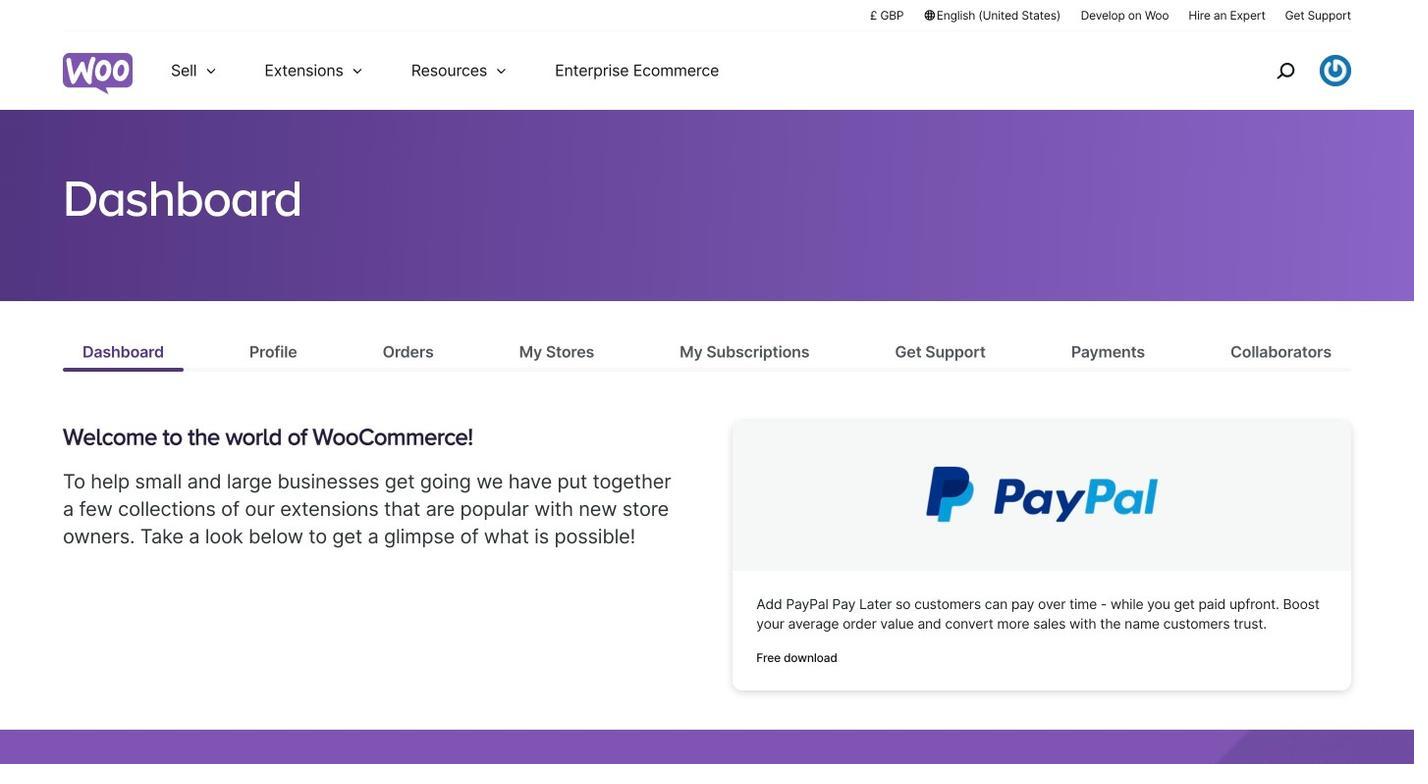 Task type: vqa. For each thing, say whether or not it's contained in the screenshot.
Service navigation menu ELEMENT
yes



Task type: describe. For each thing, give the bounding box(es) containing it.
search image
[[1270, 55, 1301, 86]]

open account menu image
[[1320, 55, 1351, 86]]

service navigation menu element
[[1234, 39, 1351, 103]]



